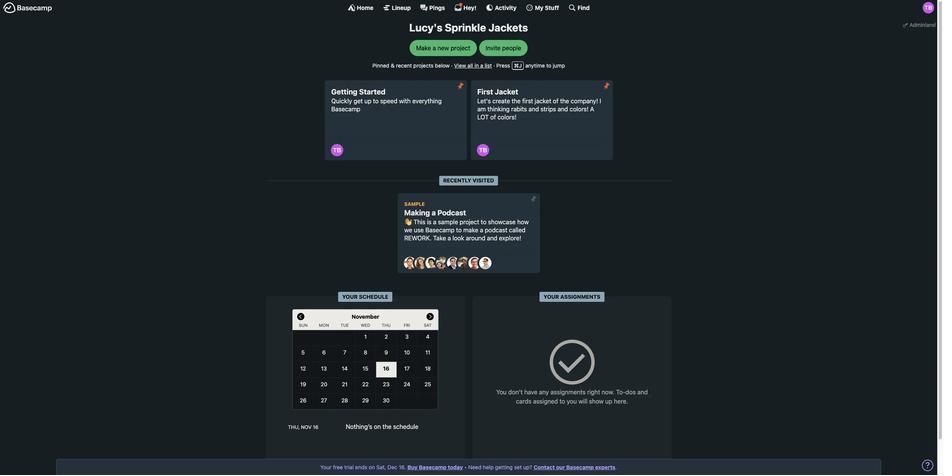 Task type: vqa. For each thing, say whether or not it's contained in the screenshot.
the people on the right of the page
yes



Task type: describe. For each thing, give the bounding box(es) containing it.
right
[[588, 389, 601, 396]]

projects
[[414, 62, 434, 69]]

your schedule
[[342, 294, 389, 300]]

getting
[[332, 87, 358, 96]]

assignments
[[561, 294, 601, 300]]

you
[[497, 389, 507, 396]]

buy basecamp today link
[[408, 465, 463, 471]]

up inside getting started quickly get up to speed with everything basecamp
[[365, 98, 372, 105]]

how
[[518, 219, 529, 226]]

· press
[[494, 62, 510, 69]]

1 vertical spatial of
[[491, 114, 496, 121]]

activity
[[495, 4, 517, 11]]

jennifer young image
[[436, 257, 449, 270]]

use
[[414, 227, 424, 234]]

make
[[416, 44, 431, 51]]

contact our basecamp experts link
[[534, 465, 616, 471]]

and down first
[[529, 106, 539, 113]]

people
[[503, 44, 522, 51]]

quickly
[[332, 98, 352, 105]]

my stuff button
[[526, 4, 560, 12]]

schedule
[[393, 424, 419, 431]]

lucy's sprinkle jackets
[[410, 21, 528, 34]]

november
[[352, 314, 379, 320]]

stuff
[[545, 4, 560, 11]]

0 vertical spatial on
[[374, 424, 381, 431]]

and inside sample making a podcast 👋 this is a sample project to showcase how we use basecamp to make a podcast called rework. take a look around and explore!
[[487, 235, 498, 242]]

to‑dos
[[617, 389, 636, 396]]

👋
[[405, 219, 412, 226]]

experts
[[596, 465, 616, 471]]

below
[[435, 62, 450, 69]]

•
[[465, 465, 467, 471]]

a left look
[[448, 235, 451, 242]]

lot
[[478, 114, 489, 121]]

make
[[464, 227, 479, 234]]

a up around
[[480, 227, 484, 234]]

i
[[600, 98, 602, 105]]

with
[[399, 98, 411, 105]]

main element
[[0, 0, 938, 15]]

visited
[[473, 177, 494, 184]]

2 · from the left
[[494, 62, 495, 69]]

schedule
[[359, 294, 389, 300]]

a
[[591, 106, 595, 113]]

tyler black image inside main element
[[923, 2, 935, 13]]

adminland link
[[902, 19, 938, 30]]

pings
[[430, 4, 445, 11]]

thu, nov 16
[[288, 425, 319, 431]]

assigned
[[533, 399, 558, 405]]

and inside you don't have any assignments right now. to‑dos and cards assigned to you will show up here.
[[638, 389, 648, 396]]

wed
[[361, 323, 370, 328]]

⌘
[[514, 62, 519, 69]]

will
[[579, 399, 588, 405]]

my
[[535, 4, 544, 11]]

a inside 'make a new project' link
[[433, 44, 436, 51]]

basecamp inside sample making a podcast 👋 this is a sample project to showcase how we use basecamp to make a podcast called rework. take a look around and explore!
[[426, 227, 455, 234]]

any
[[539, 389, 549, 396]]

steve marsh image
[[469, 257, 481, 270]]

tue
[[341, 323, 349, 328]]

lucy's
[[410, 21, 443, 34]]

nicole katz image
[[458, 257, 470, 270]]

1 horizontal spatial of
[[553, 98, 559, 105]]

thu,
[[288, 425, 300, 431]]

sprinkle
[[445, 21, 487, 34]]

invite people link
[[479, 40, 528, 56]]

am
[[478, 106, 486, 113]]

hey!
[[464, 4, 477, 11]]

don't
[[509, 389, 523, 396]]

around
[[466, 235, 486, 242]]

buy
[[408, 465, 418, 471]]

anytime
[[526, 62, 545, 69]]

is
[[427, 219, 432, 226]]

explore!
[[499, 235, 522, 242]]

help
[[483, 465, 494, 471]]

nothing's on the schedule
[[346, 424, 419, 431]]

basecamp right 'buy' at the bottom of page
[[419, 465, 447, 471]]

recent
[[396, 62, 412, 69]]

tyler black image for getting started
[[331, 144, 343, 157]]

first
[[523, 98, 534, 105]]

podcast
[[485, 227, 508, 234]]

basecamp inside getting started quickly get up to speed with everything basecamp
[[332, 106, 361, 113]]

2 horizontal spatial the
[[561, 98, 570, 105]]

today
[[448, 465, 463, 471]]

sat
[[424, 323, 432, 328]]

mon
[[319, 323, 329, 328]]

nothing's
[[346, 424, 373, 431]]

adminland
[[910, 22, 936, 28]]

getting started quickly get up to speed with everything basecamp
[[332, 87, 442, 113]]

pings button
[[420, 4, 445, 12]]

press
[[497, 62, 510, 69]]

your assignments
[[544, 294, 601, 300]]

to inside you don't have any assignments right now. to‑dos and cards assigned to you will show up here.
[[560, 399, 566, 405]]



Task type: locate. For each thing, give the bounding box(es) containing it.
to down started
[[373, 98, 379, 105]]

colors! down the thinking
[[498, 114, 517, 121]]

up inside you don't have any assignments right now. to‑dos and cards assigned to you will show up here.
[[606, 399, 613, 405]]

· right list
[[494, 62, 495, 69]]

and right to‑dos on the bottom
[[638, 389, 648, 396]]

hey! button
[[455, 3, 477, 12]]

here.
[[614, 399, 629, 405]]

a right is
[[433, 219, 437, 226]]

you
[[567, 399, 577, 405]]

first jacket let's create the first jacket of the company! i am thinking rabits and strips and colors! a lot of colors!
[[478, 87, 602, 121]]

up?
[[524, 465, 533, 471]]

everything
[[413, 98, 442, 105]]

view all in a list link
[[454, 62, 492, 69]]

we
[[405, 227, 413, 234]]

sat,
[[377, 465, 386, 471]]

basecamp down quickly
[[332, 106, 361, 113]]

1 horizontal spatial your
[[342, 294, 358, 300]]

get
[[354, 98, 363, 105]]

speed
[[381, 98, 398, 105]]

make a new project
[[416, 44, 471, 51]]

0 vertical spatial up
[[365, 98, 372, 105]]

our
[[557, 465, 565, 471]]

this
[[414, 219, 426, 226]]

&
[[391, 62, 395, 69]]

jacket
[[535, 98, 552, 105]]

0 vertical spatial project
[[451, 44, 471, 51]]

2 horizontal spatial tyler black image
[[923, 2, 935, 13]]

2 horizontal spatial your
[[544, 294, 559, 300]]

1 vertical spatial up
[[606, 399, 613, 405]]

1 vertical spatial project
[[460, 219, 480, 226]]

jump
[[553, 62, 565, 69]]

home
[[357, 4, 374, 11]]

victor cooper image
[[479, 257, 492, 270]]

in
[[475, 62, 479, 69]]

thinking
[[488, 106, 510, 113]]

let's
[[478, 98, 491, 105]]

None submit
[[455, 80, 467, 92], [601, 80, 613, 92], [528, 193, 540, 206], [455, 80, 467, 92], [601, 80, 613, 92], [528, 193, 540, 206]]

and down the podcast
[[487, 235, 498, 242]]

making
[[405, 208, 430, 217]]

of down the thinking
[[491, 114, 496, 121]]

1 horizontal spatial colors!
[[570, 106, 589, 113]]

fri
[[404, 323, 410, 328]]

lineup link
[[383, 4, 411, 12]]

1 horizontal spatial up
[[606, 399, 613, 405]]

basecamp right our
[[567, 465, 594, 471]]

to up look
[[457, 227, 462, 234]]

the
[[512, 98, 521, 105], [561, 98, 570, 105], [383, 424, 392, 431]]

started
[[359, 87, 386, 96]]

tyler black image for first jacket
[[477, 144, 489, 157]]

getting
[[495, 465, 513, 471]]

project right new on the top of the page
[[451, 44, 471, 51]]

sample making a podcast 👋 this is a sample project to showcase how we use basecamp to make a podcast called rework. take a look around and explore!
[[405, 202, 529, 242]]

the left schedule
[[383, 424, 392, 431]]

0 vertical spatial colors!
[[570, 106, 589, 113]]

a right making
[[432, 208, 436, 217]]

annie bryan image
[[404, 257, 416, 270]]

show
[[589, 399, 604, 405]]

1 horizontal spatial ·
[[494, 62, 495, 69]]

0 horizontal spatial tyler black image
[[331, 144, 343, 157]]

of
[[553, 98, 559, 105], [491, 114, 496, 121]]

0 horizontal spatial up
[[365, 98, 372, 105]]

0 horizontal spatial colors!
[[498, 114, 517, 121]]

·
[[451, 62, 453, 69], [494, 62, 495, 69]]

recently visited
[[444, 177, 494, 184]]

a right in
[[481, 62, 484, 69]]

on right nothing's
[[374, 424, 381, 431]]

trial
[[345, 465, 354, 471]]

sample
[[438, 219, 458, 226]]

all
[[468, 62, 473, 69]]

colors! down company!
[[570, 106, 589, 113]]

on left sat,
[[369, 465, 375, 471]]

set
[[514, 465, 522, 471]]

a left new on the top of the page
[[433, 44, 436, 51]]

16
[[313, 425, 319, 431]]

the up rabits
[[512, 98, 521, 105]]

have
[[525, 389, 538, 396]]

your left free
[[321, 465, 332, 471]]

j
[[519, 62, 522, 69]]

0 vertical spatial of
[[553, 98, 559, 105]]

need
[[469, 465, 482, 471]]

the left company!
[[561, 98, 570, 105]]

0 horizontal spatial of
[[491, 114, 496, 121]]

basecamp up the take
[[426, 227, 455, 234]]

to left you on the bottom of page
[[560, 399, 566, 405]]

16.
[[399, 465, 406, 471]]

ends
[[355, 465, 368, 471]]

of up strips
[[553, 98, 559, 105]]

switch accounts image
[[3, 2, 52, 14]]

now.
[[602, 389, 615, 396]]

a
[[433, 44, 436, 51], [481, 62, 484, 69], [432, 208, 436, 217], [433, 219, 437, 226], [480, 227, 484, 234], [448, 235, 451, 242]]

to inside getting started quickly get up to speed with everything basecamp
[[373, 98, 379, 105]]

invite people
[[486, 44, 522, 51]]

josh fiske image
[[447, 257, 459, 270]]

0 horizontal spatial the
[[383, 424, 392, 431]]

podcast
[[438, 208, 466, 217]]

to left jump
[[547, 62, 552, 69]]

your for your schedule
[[342, 294, 358, 300]]

assignments
[[551, 389, 586, 396]]

and right strips
[[558, 106, 569, 113]]

project inside sample making a podcast 👋 this is a sample project to showcase how we use basecamp to make a podcast called rework. take a look around and explore!
[[460, 219, 480, 226]]

list
[[485, 62, 492, 69]]

create
[[493, 98, 510, 105]]

make a new project link
[[410, 40, 477, 56]]

find button
[[569, 4, 590, 12]]

up down 'now.' on the bottom
[[606, 399, 613, 405]]

colors!
[[570, 106, 589, 113], [498, 114, 517, 121]]

cheryl walters image
[[415, 257, 427, 270]]

your left schedule
[[342, 294, 358, 300]]

jacket
[[495, 87, 519, 96]]

1 vertical spatial on
[[369, 465, 375, 471]]

project up make
[[460, 219, 480, 226]]

your free trial ends on sat, dec 16. buy basecamp today • need help getting set up? contact our basecamp experts .
[[321, 465, 617, 471]]

tyler black image
[[923, 2, 935, 13], [331, 144, 343, 157], [477, 144, 489, 157]]

· left view
[[451, 62, 453, 69]]

invite
[[486, 44, 501, 51]]

rabits
[[512, 106, 527, 113]]

showcase
[[488, 219, 516, 226]]

1 vertical spatial colors!
[[498, 114, 517, 121]]

your for your assignments
[[544, 294, 559, 300]]

company!
[[571, 98, 599, 105]]

on
[[374, 424, 381, 431], [369, 465, 375, 471]]

1 · from the left
[[451, 62, 453, 69]]

cards
[[516, 399, 532, 405]]

1 horizontal spatial the
[[512, 98, 521, 105]]

0 horizontal spatial ·
[[451, 62, 453, 69]]

up
[[365, 98, 372, 105], [606, 399, 613, 405]]

jared davis image
[[426, 257, 438, 270]]

rework.
[[405, 235, 432, 242]]

project
[[451, 44, 471, 51], [460, 219, 480, 226]]

called
[[509, 227, 526, 234]]

view
[[454, 62, 466, 69]]

your
[[342, 294, 358, 300], [544, 294, 559, 300], [321, 465, 332, 471]]

to up the podcast
[[481, 219, 487, 226]]

1 horizontal spatial tyler black image
[[477, 144, 489, 157]]

jackets
[[489, 21, 528, 34]]

0 horizontal spatial your
[[321, 465, 332, 471]]

you don't have any assignments right now. to‑dos and cards assigned to you will show up here.
[[497, 389, 648, 405]]

sun
[[299, 323, 308, 328]]

your left the assignments in the bottom of the page
[[544, 294, 559, 300]]

up right get
[[365, 98, 372, 105]]

find
[[578, 4, 590, 11]]



